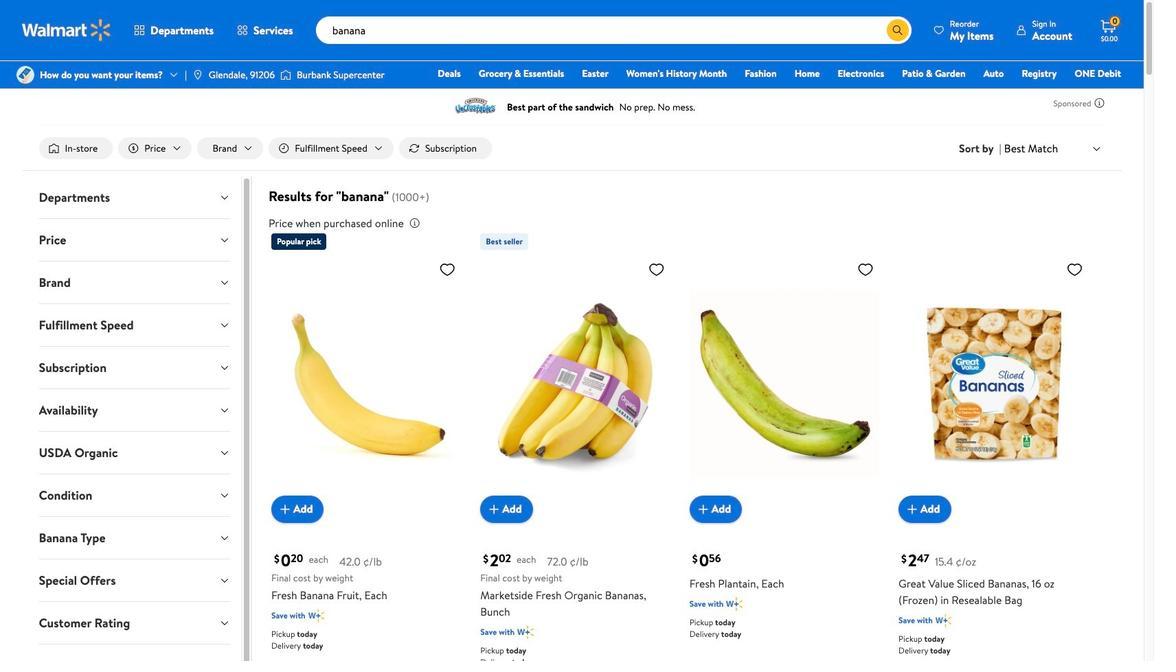 Task type: describe. For each thing, give the bounding box(es) containing it.
3 tab from the top
[[28, 262, 241, 304]]

sort by best match image
[[1092, 143, 1103, 154]]

sign in to add to favorites list, fresh banana fruit, each image
[[439, 261, 456, 278]]

walmart plus image for great value sliced bananas, 16 oz (frozen) in resealable bag image
[[936, 614, 952, 628]]

legal information image
[[410, 218, 421, 229]]

marketside fresh organic bananas, bunch image
[[481, 256, 671, 513]]

walmart plus image
[[308, 610, 325, 624]]

11 tab from the top
[[28, 603, 241, 645]]

fresh plantain, each image
[[690, 256, 880, 513]]

Search search field
[[316, 16, 912, 44]]

Walmart Site-Wide search field
[[316, 16, 912, 44]]

add to cart image for fresh plantain, each image
[[695, 502, 712, 518]]

12 tab from the top
[[28, 646, 241, 662]]

8 tab from the top
[[28, 475, 241, 517]]

sort and filter section element
[[22, 126, 1122, 171]]

6 tab from the top
[[28, 390, 241, 432]]

0 horizontal spatial  image
[[16, 66, 34, 84]]

fresh banana fruit, each image
[[271, 256, 461, 513]]

sign in to add to favorites list, great value sliced bananas, 16 oz (frozen) in resealable bag image
[[1067, 261, 1084, 278]]

1 tab from the top
[[28, 177, 241, 219]]

2 horizontal spatial  image
[[280, 68, 291, 82]]

2 tab from the top
[[28, 219, 241, 261]]

10 tab from the top
[[28, 560, 241, 602]]



Task type: locate. For each thing, give the bounding box(es) containing it.
1 add to cart image from the left
[[277, 502, 293, 518]]

1 horizontal spatial walmart plus image
[[727, 598, 743, 612]]

1 horizontal spatial add to cart image
[[905, 502, 921, 518]]

7 tab from the top
[[28, 432, 241, 474]]

add to cart image
[[277, 502, 293, 518], [695, 502, 712, 518]]

add to cart image for fresh banana fruit, each image
[[277, 502, 293, 518]]

walmart plus image for fresh plantain, each image
[[727, 598, 743, 612]]

2 horizontal spatial walmart plus image
[[936, 614, 952, 628]]

search icon image
[[893, 25, 904, 36]]

1 horizontal spatial  image
[[192, 69, 203, 80]]

add to cart image for the marketside fresh organic bananas, bunch image
[[486, 502, 503, 518]]

great value sliced bananas, 16 oz (frozen) in resealable bag image
[[899, 256, 1089, 513]]

ad disclaimer and feedback image
[[1095, 98, 1106, 109]]

walmart image
[[22, 19, 111, 41]]

sign in to add to favorites list, marketside fresh organic bananas, bunch image
[[649, 261, 665, 278]]

2 add to cart image from the left
[[695, 502, 712, 518]]

9 tab from the top
[[28, 518, 241, 560]]

walmart plus image
[[727, 598, 743, 612], [936, 614, 952, 628], [518, 626, 534, 640]]

add to cart image
[[486, 502, 503, 518], [905, 502, 921, 518]]

4 tab from the top
[[28, 305, 241, 347]]

clear search field text image
[[871, 24, 882, 35]]

2 add to cart image from the left
[[905, 502, 921, 518]]

 image
[[16, 66, 34, 84], [280, 68, 291, 82], [192, 69, 203, 80]]

1 horizontal spatial add to cart image
[[695, 502, 712, 518]]

sign in to add to favorites list, fresh plantain, each image
[[858, 261, 874, 278]]

5 tab from the top
[[28, 347, 241, 389]]

0 horizontal spatial walmart plus image
[[518, 626, 534, 640]]

0 horizontal spatial add to cart image
[[486, 502, 503, 518]]

add to cart image for great value sliced bananas, 16 oz (frozen) in resealable bag image
[[905, 502, 921, 518]]

1 add to cart image from the left
[[486, 502, 503, 518]]

tab
[[28, 177, 241, 219], [28, 219, 241, 261], [28, 262, 241, 304], [28, 305, 241, 347], [28, 347, 241, 389], [28, 390, 241, 432], [28, 432, 241, 474], [28, 475, 241, 517], [28, 518, 241, 560], [28, 560, 241, 602], [28, 603, 241, 645], [28, 646, 241, 662]]

0 horizontal spatial add to cart image
[[277, 502, 293, 518]]



Task type: vqa. For each thing, say whether or not it's contained in the screenshot.
A
no



